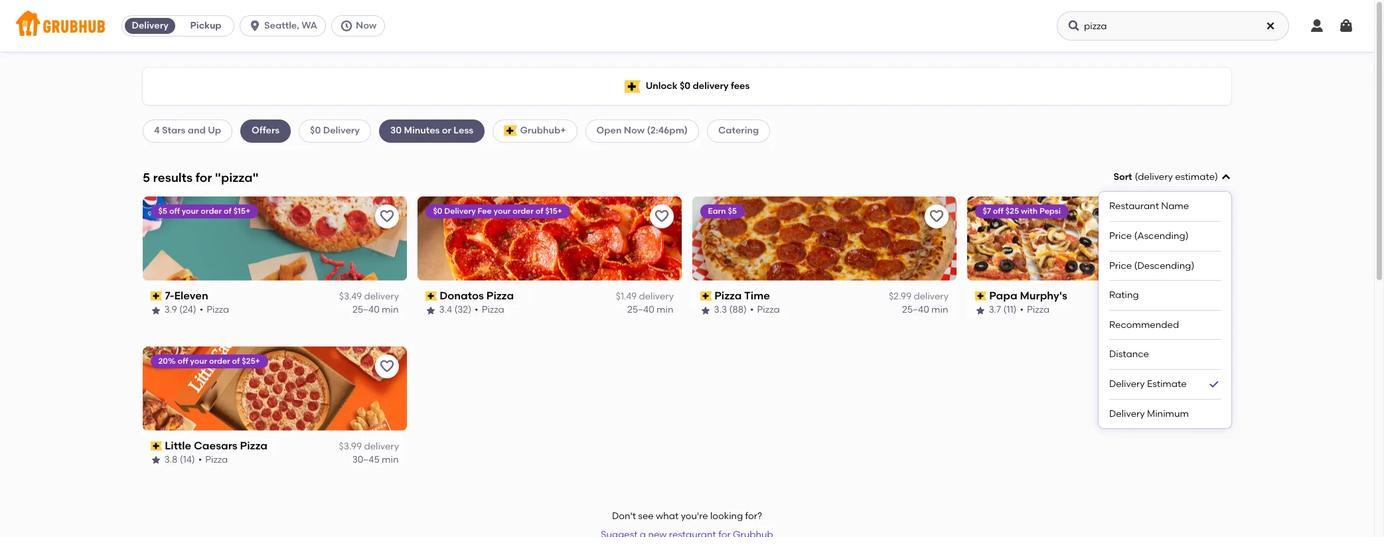 Task type: locate. For each thing, give the bounding box(es) containing it.
0 horizontal spatial 30–45 min
[[353, 454, 399, 466]]

25–40 down $3.49 delivery
[[353, 304, 380, 316]]

• pizza
[[200, 304, 230, 316], [475, 304, 505, 316], [751, 304, 780, 316], [1021, 304, 1050, 316], [199, 454, 228, 466]]

star icon image left '3.7'
[[976, 305, 986, 316]]

2 $15+ from the left
[[546, 206, 563, 216]]

subscription pass image left papa
[[976, 292, 987, 301]]

what
[[656, 511, 679, 522]]

2 subscription pass image from the left
[[426, 292, 437, 301]]

1 horizontal spatial 30–45 min
[[1178, 304, 1224, 316]]

now inside button
[[356, 20, 377, 31]]

30 minutes or less
[[390, 125, 474, 136]]

25–40 min
[[353, 304, 399, 316], [628, 304, 674, 316], [903, 304, 949, 316]]

• pizza down papa murphy's
[[1021, 304, 1050, 316]]

• pizza down donatos pizza
[[475, 304, 505, 316]]

save this restaurant button for papa murphy's
[[1200, 204, 1224, 228]]

svg image
[[1310, 18, 1326, 34], [248, 19, 262, 33], [1221, 172, 1232, 183]]

off right 20%
[[178, 356, 189, 366]]

1 25–40 from the left
[[353, 304, 380, 316]]

delivery
[[132, 20, 169, 31], [323, 125, 360, 136], [445, 206, 476, 216], [1110, 379, 1145, 390], [1110, 408, 1145, 420]]

pizza right (24)
[[207, 304, 230, 316]]

none field containing sort
[[1099, 171, 1232, 429]]

recommended
[[1110, 319, 1180, 331]]

off down results
[[170, 206, 180, 216]]

25–40 min down $1.49 delivery
[[628, 304, 674, 316]]

pizza down murphy's
[[1028, 304, 1050, 316]]

30–45 min down '$3.99 delivery'
[[353, 454, 399, 466]]

1 25–40 min from the left
[[353, 304, 399, 316]]

of down "pizza"
[[224, 206, 232, 216]]

subscription pass image left pizza time in the right bottom of the page
[[701, 292, 712, 301]]

0 horizontal spatial now
[[356, 20, 377, 31]]

• pizza down time
[[751, 304, 780, 316]]

$1.49 delivery
[[616, 291, 674, 302]]

4 save this restaurant image from the left
[[1204, 208, 1220, 224]]

earn $5
[[709, 206, 737, 216]]

min
[[382, 304, 399, 316], [657, 304, 674, 316], [932, 304, 949, 316], [1207, 304, 1224, 316], [382, 454, 399, 466]]

price (ascending)
[[1110, 230, 1189, 242]]

delivery right $1.49
[[639, 291, 674, 302]]

3.4 (32)
[[440, 304, 472, 316]]

order down the for on the top of the page
[[201, 206, 222, 216]]

0 horizontal spatial $15+
[[234, 206, 251, 216]]

your
[[182, 206, 199, 216], [494, 206, 511, 216], [191, 356, 208, 366]]

• for papa
[[1021, 304, 1024, 316]]

save this restaurant button for $3.99 delivery
[[375, 354, 399, 378]]

save this restaurant image for papa murphy's
[[1204, 208, 1220, 224]]

0 vertical spatial subscription pass image
[[976, 292, 987, 301]]

1 horizontal spatial of
[[233, 356, 240, 366]]

1 subscription pass image from the left
[[151, 292, 162, 301]]

25–40 min down $3.49 delivery
[[353, 304, 399, 316]]

of for 7-eleven
[[224, 206, 232, 216]]

3 subscription pass image from the left
[[701, 292, 712, 301]]

off for $3.49 delivery
[[170, 206, 180, 216]]

pizza down donatos pizza
[[482, 304, 505, 316]]

delivery for 7-eleven
[[364, 291, 399, 302]]

price up rating
[[1110, 260, 1132, 271]]

2 horizontal spatial $0
[[680, 80, 691, 92]]

1 horizontal spatial svg image
[[1221, 172, 1232, 183]]

order for little caesars pizza
[[209, 356, 231, 366]]

pizza right caesars
[[240, 439, 268, 452]]

$7
[[984, 206, 992, 216]]

subscription pass image for 7-eleven
[[151, 292, 162, 301]]

• right (24)
[[200, 304, 204, 316]]

star icon image left 3.9
[[151, 305, 161, 316]]

delivery estimate option
[[1110, 370, 1221, 400]]

restaurant
[[1110, 201, 1160, 212]]

25–40 for 7-eleven
[[353, 304, 380, 316]]

3.8 (14)
[[165, 454, 195, 466]]

pizza
[[487, 289, 514, 302], [715, 289, 742, 302], [207, 304, 230, 316], [482, 304, 505, 316], [758, 304, 780, 316], [1028, 304, 1050, 316], [240, 439, 268, 452], [206, 454, 228, 466]]

open
[[597, 125, 622, 136]]

$2.99 delivery
[[889, 291, 949, 302]]

off
[[170, 206, 180, 216], [994, 206, 1004, 216], [178, 356, 189, 366]]

$0 delivery
[[310, 125, 360, 136]]

delivery right $3.49
[[364, 291, 399, 302]]

$0 right offers
[[310, 125, 321, 136]]

7-eleven logo image
[[143, 196, 407, 281]]

subscription pass image for little caesars pizza
[[151, 442, 162, 451]]

$25
[[1006, 206, 1020, 216]]

3 save this restaurant image from the left
[[929, 208, 945, 224]]

pizza up 3.3 (88)
[[715, 289, 742, 302]]

now
[[356, 20, 377, 31], [624, 125, 645, 136]]

delivery up "restaurant name"
[[1138, 171, 1173, 183]]

3.7 (11)
[[990, 304, 1017, 316]]

1 $5 from the left
[[159, 206, 168, 216]]

subscription pass image
[[976, 292, 987, 301], [151, 442, 162, 451]]

time
[[745, 289, 771, 302]]

2 horizontal spatial 25–40 min
[[903, 304, 949, 316]]

$0 for $0 delivery
[[310, 125, 321, 136]]

star icon image
[[151, 305, 161, 316], [426, 305, 436, 316], [701, 305, 711, 316], [976, 305, 986, 316], [151, 455, 161, 466]]

grubhub plus flag logo image
[[625, 80, 641, 93], [504, 126, 518, 136]]

off right $7
[[994, 206, 1004, 216]]

1 vertical spatial 30–45 min
[[353, 454, 399, 466]]

save this restaurant image for $1.49 delivery
[[654, 208, 670, 224]]

30–45 min
[[1178, 304, 1224, 316], [353, 454, 399, 466]]

1 vertical spatial subscription pass image
[[151, 442, 162, 451]]

list box
[[1110, 192, 1221, 429]]

$5
[[159, 206, 168, 216], [728, 206, 737, 216]]

• pizza down caesars
[[199, 454, 228, 466]]

papa murphy's
[[990, 289, 1068, 302]]

20% off your order of $25+
[[159, 356, 261, 366]]

3 25–40 from the left
[[903, 304, 930, 316]]

star icon image for $3.99 delivery
[[151, 455, 161, 466]]

None field
[[1099, 171, 1232, 429]]

3 25–40 min from the left
[[903, 304, 949, 316]]

price for price (ascending)
[[1110, 230, 1132, 242]]

25–40 down $1.49 delivery
[[628, 304, 655, 316]]

order left $25+
[[209, 356, 231, 366]]

1 vertical spatial $0
[[310, 125, 321, 136]]

(11)
[[1004, 304, 1017, 316]]

delivery left pickup
[[132, 20, 169, 31]]

(88)
[[730, 304, 747, 316]]

don't
[[612, 511, 636, 522]]

delivery right $2.99
[[914, 291, 949, 302]]

0 horizontal spatial 25–40 min
[[353, 304, 399, 316]]

subscription pass image left donatos
[[426, 292, 437, 301]]

0 vertical spatial now
[[356, 20, 377, 31]]

• for $2.99
[[751, 304, 754, 316]]

• for $3.49
[[200, 304, 204, 316]]

30–45 min down (descending)
[[1178, 304, 1224, 316]]

2 horizontal spatial subscription pass image
[[701, 292, 712, 301]]

delivery right $3.99
[[364, 441, 399, 452]]

star icon image left 3.4
[[426, 305, 436, 316]]

delivery
[[693, 80, 729, 92], [1138, 171, 1173, 183], [364, 291, 399, 302], [639, 291, 674, 302], [914, 291, 949, 302], [364, 441, 399, 452]]

$25+
[[242, 356, 261, 366]]

order
[[201, 206, 222, 216], [513, 206, 534, 216], [209, 356, 231, 366]]

delivery down distance
[[1110, 379, 1145, 390]]

your right 20%
[[191, 356, 208, 366]]

grubhub plus flag logo image left grubhub+
[[504, 126, 518, 136]]

)
[[1215, 171, 1219, 183]]

0 horizontal spatial subscription pass image
[[151, 292, 162, 301]]

25–40 min down $2.99 delivery at right bottom
[[903, 304, 949, 316]]

1 vertical spatial 30–45
[[353, 454, 380, 466]]

pepsi
[[1040, 206, 1062, 216]]

1 horizontal spatial 25–40
[[628, 304, 655, 316]]

little caesars pizza logo image
[[143, 346, 407, 431]]

estimate
[[1148, 379, 1187, 390]]

0 horizontal spatial of
[[224, 206, 232, 216]]

delivery minimum
[[1110, 408, 1189, 420]]

$3.99 delivery
[[339, 441, 399, 452]]

$15+
[[234, 206, 251, 216], [546, 206, 563, 216]]

1 horizontal spatial grubhub plus flag logo image
[[625, 80, 641, 93]]

now button
[[331, 15, 391, 37]]

1 horizontal spatial $5
[[728, 206, 737, 216]]

for?
[[746, 511, 762, 522]]

1 vertical spatial now
[[624, 125, 645, 136]]

2 25–40 min from the left
[[628, 304, 674, 316]]

price down the restaurant
[[1110, 230, 1132, 242]]

1 horizontal spatial $15+
[[546, 206, 563, 216]]

save this restaurant button
[[375, 204, 399, 228], [650, 204, 674, 228], [925, 204, 949, 228], [1200, 204, 1224, 228], [375, 354, 399, 378]]

min for $1.49 delivery
[[657, 304, 674, 316]]

pizza down little caesars pizza
[[206, 454, 228, 466]]

svg image
[[1339, 18, 1355, 34], [340, 19, 353, 33], [1068, 19, 1081, 33], [1266, 21, 1276, 31]]

subscription pass image left "little"
[[151, 442, 162, 451]]

subscription pass image inside the papa murphy's link
[[976, 292, 987, 301]]

of
[[224, 206, 232, 216], [536, 206, 544, 216], [233, 356, 240, 366]]

delivery inside option
[[1110, 379, 1145, 390]]

save this restaurant image
[[379, 358, 395, 374]]

$0
[[680, 80, 691, 92], [310, 125, 321, 136], [434, 206, 443, 216]]

list box containing restaurant name
[[1110, 192, 1221, 429]]

of for little caesars pizza
[[233, 356, 240, 366]]

delivery left the fees
[[693, 80, 729, 92]]

1 horizontal spatial 30–45
[[1178, 304, 1205, 316]]

1 horizontal spatial subscription pass image
[[976, 292, 987, 301]]

$0 left fee
[[434, 206, 443, 216]]

svg image inside seattle, wa button
[[248, 19, 262, 33]]

30–45 up recommended
[[1178, 304, 1205, 316]]

25–40 down $2.99 delivery at right bottom
[[903, 304, 930, 316]]

0 horizontal spatial 30–45
[[353, 454, 380, 466]]

0 horizontal spatial grubhub plus flag logo image
[[504, 126, 518, 136]]

$0 right the unlock
[[680, 80, 691, 92]]

caesars
[[194, 439, 238, 452]]

1 save this restaurant image from the left
[[379, 208, 395, 224]]

off for $3.99 delivery
[[178, 356, 189, 366]]

• for $3.99
[[199, 454, 202, 466]]

$3.49 delivery
[[339, 291, 399, 302]]

1 vertical spatial price
[[1110, 260, 1132, 271]]

save this restaurant image
[[379, 208, 395, 224], [654, 208, 670, 224], [929, 208, 945, 224], [1204, 208, 1220, 224]]

$3.49
[[339, 291, 362, 302]]

fees
[[731, 80, 750, 92]]

price
[[1110, 230, 1132, 242], [1110, 260, 1132, 271]]

0 vertical spatial $0
[[680, 80, 691, 92]]

delivery for little caesars pizza
[[364, 441, 399, 452]]

check icon image
[[1208, 378, 1221, 391]]

save this restaurant image for $3.49 delivery
[[379, 208, 395, 224]]

order for 7-eleven
[[201, 206, 222, 216]]

7-
[[165, 289, 175, 302]]

• right (14) on the left of the page
[[199, 454, 202, 466]]

1 vertical spatial grubhub plus flag logo image
[[504, 126, 518, 136]]

subscription pass image left 7-
[[151, 292, 162, 301]]

$5 right the earn
[[728, 206, 737, 216]]

now right open
[[624, 125, 645, 136]]

min for $2.99 delivery
[[932, 304, 949, 316]]

2 horizontal spatial svg image
[[1310, 18, 1326, 34]]

now right wa
[[356, 20, 377, 31]]

2 25–40 from the left
[[628, 304, 655, 316]]

delivery inside button
[[132, 20, 169, 31]]

• pizza right (24)
[[200, 304, 230, 316]]

0 vertical spatial price
[[1110, 230, 1132, 242]]

delivery down delivery estimate
[[1110, 408, 1145, 420]]

• right (11)
[[1021, 304, 1024, 316]]

•
[[200, 304, 204, 316], [475, 304, 479, 316], [751, 304, 754, 316], [1021, 304, 1024, 316], [199, 454, 202, 466]]

of left $25+
[[233, 356, 240, 366]]

0 vertical spatial 30–45
[[1178, 304, 1205, 316]]

1 horizontal spatial 25–40 min
[[628, 304, 674, 316]]

donatos pizza logo image
[[418, 196, 682, 281]]

see
[[638, 511, 654, 522]]

0 horizontal spatial svg image
[[248, 19, 262, 33]]

2 save this restaurant image from the left
[[654, 208, 670, 224]]

2 price from the top
[[1110, 260, 1132, 271]]

2 $5 from the left
[[728, 206, 737, 216]]

save this restaurant image for $2.99 delivery
[[929, 208, 945, 224]]

grubhub plus flag logo image left the unlock
[[625, 80, 641, 93]]

0 vertical spatial 30–45 min
[[1178, 304, 1224, 316]]

fee
[[478, 206, 492, 216]]

0 horizontal spatial 25–40
[[353, 304, 380, 316]]

• pizza for $3.49
[[200, 304, 230, 316]]

(ascending)
[[1135, 230, 1189, 242]]

your right fee
[[494, 206, 511, 216]]

• for $1.49
[[475, 304, 479, 316]]

minimum
[[1148, 408, 1189, 420]]

min for papa murphy's
[[1207, 304, 1224, 316]]

1 horizontal spatial $0
[[434, 206, 443, 216]]

star icon image left 3.3
[[701, 305, 711, 316]]

• right '(32)'
[[475, 304, 479, 316]]

your down the 5 results for "pizza"
[[182, 206, 199, 216]]

min for $3.49 delivery
[[382, 304, 399, 316]]

of right fee
[[536, 206, 544, 216]]

3.3
[[715, 304, 728, 316]]

$5 down results
[[159, 206, 168, 216]]

eleven
[[175, 289, 209, 302]]

1 price from the top
[[1110, 230, 1132, 242]]

svg image inside now button
[[340, 19, 353, 33]]

min for $3.99 delivery
[[382, 454, 399, 466]]

open now (2:46pm)
[[597, 125, 688, 136]]

30–45 down '$3.99 delivery'
[[353, 454, 380, 466]]

25–40 min for pizza time
[[903, 304, 949, 316]]

0 vertical spatial grubhub plus flag logo image
[[625, 80, 641, 93]]

2 vertical spatial $0
[[434, 206, 443, 216]]

star icon image left 3.8
[[151, 455, 161, 466]]

5 results for "pizza"
[[143, 170, 259, 185]]

subscription pass image
[[151, 292, 162, 301], [426, 292, 437, 301], [701, 292, 712, 301]]

0 horizontal spatial $5
[[159, 206, 168, 216]]

1 horizontal spatial subscription pass image
[[426, 292, 437, 301]]

(24)
[[180, 304, 197, 316]]

subscription pass image for donatos pizza
[[426, 292, 437, 301]]

2 horizontal spatial of
[[536, 206, 544, 216]]

$5 off your order of $15+
[[159, 206, 251, 216]]

0 horizontal spatial $0
[[310, 125, 321, 136]]

2 horizontal spatial 25–40
[[903, 304, 930, 316]]

• right the (88)
[[751, 304, 754, 316]]

0 horizontal spatial subscription pass image
[[151, 442, 162, 451]]



Task type: vqa. For each thing, say whether or not it's contained in the screenshot.


Task type: describe. For each thing, give the bounding box(es) containing it.
donatos
[[440, 289, 484, 302]]

papa murphy's logo image
[[968, 196, 1232, 281]]

$1.49
[[616, 291, 637, 302]]

delivery for donatos pizza
[[639, 291, 674, 302]]

with
[[1022, 206, 1038, 216]]

unlock
[[646, 80, 678, 92]]

your for little caesars pizza
[[191, 356, 208, 366]]

off for papa murphy's
[[994, 206, 1004, 216]]

restaurant name
[[1110, 201, 1190, 212]]

4 stars and up
[[154, 125, 221, 136]]

$3.99
[[339, 441, 362, 452]]

sort
[[1114, 171, 1133, 183]]

star icon image for $3.49 delivery
[[151, 305, 161, 316]]

save this restaurant button for $2.99 delivery
[[925, 204, 949, 228]]

delivery estimate
[[1110, 379, 1187, 390]]

grubhub plus flag logo image for grubhub+
[[504, 126, 518, 136]]

20%
[[159, 356, 176, 366]]

(
[[1135, 171, 1138, 183]]

7-eleven
[[165, 289, 209, 302]]

and
[[188, 125, 206, 136]]

subscription pass image for papa murphy's
[[976, 292, 987, 301]]

pickup
[[190, 20, 222, 31]]

catering
[[719, 125, 759, 136]]

star icon image for $2.99 delivery
[[701, 305, 711, 316]]

delivery for delivery
[[132, 20, 169, 31]]

$7 off $25 with pepsi
[[984, 206, 1062, 216]]

star icon image for papa murphy's
[[976, 305, 986, 316]]

wa
[[302, 20, 317, 31]]

"pizza"
[[215, 170, 259, 185]]

• pizza for $3.99
[[199, 454, 228, 466]]

estimate
[[1176, 171, 1215, 183]]

(descending)
[[1135, 260, 1195, 271]]

subscription pass image for pizza time
[[701, 292, 712, 301]]

3.7
[[990, 304, 1002, 316]]

25–40 for donatos pizza
[[628, 304, 655, 316]]

3.4
[[440, 304, 453, 316]]

25–40 for pizza time
[[903, 304, 930, 316]]

pizza down time
[[758, 304, 780, 316]]

offers
[[252, 125, 280, 136]]

earn
[[709, 206, 727, 216]]

3.3 (88)
[[715, 304, 747, 316]]

minutes
[[404, 125, 440, 136]]

unlock $0 delivery fees
[[646, 80, 750, 92]]

save this restaurant button for $1.49 delivery
[[650, 204, 674, 228]]

results
[[153, 170, 193, 185]]

papa
[[990, 289, 1018, 302]]

seattle, wa button
[[240, 15, 331, 37]]

delivery left '30'
[[323, 125, 360, 136]]

save this restaurant button for $3.49 delivery
[[375, 204, 399, 228]]

price (descending)
[[1110, 260, 1195, 271]]

1 $15+ from the left
[[234, 206, 251, 216]]

• pizza for papa
[[1021, 304, 1050, 316]]

3.9 (24)
[[165, 304, 197, 316]]

star icon image for $1.49 delivery
[[426, 305, 436, 316]]

$0 for $0 delivery fee your order of $15+
[[434, 206, 443, 216]]

delivery button
[[122, 15, 178, 37]]

pizza time logo image
[[693, 196, 957, 281]]

murphy's
[[1021, 289, 1068, 302]]

(14)
[[180, 454, 195, 466]]

grubhub plus flag logo image for unlock $0 delivery fees
[[625, 80, 641, 93]]

main navigation navigation
[[0, 0, 1375, 52]]

distance
[[1110, 349, 1150, 360]]

you're
[[681, 511, 708, 522]]

30
[[390, 125, 402, 136]]

4
[[154, 125, 160, 136]]

30–45 for murphy's
[[1178, 304, 1205, 316]]

delivery for pizza time
[[914, 291, 949, 302]]

donatos pizza
[[440, 289, 514, 302]]

seattle, wa
[[264, 20, 317, 31]]

25–40 min for 7-eleven
[[353, 304, 399, 316]]

up
[[208, 125, 221, 136]]

30–45 min for murphy's
[[1178, 304, 1224, 316]]

30–45 min for delivery
[[353, 454, 399, 466]]

pizza right donatos
[[487, 289, 514, 302]]

delivery for delivery estimate
[[1110, 379, 1145, 390]]

5
[[143, 170, 150, 185]]

don't see what you're looking for?
[[612, 511, 762, 522]]

order right fee
[[513, 206, 534, 216]]

for
[[196, 170, 212, 185]]

$0 delivery fee your order of $15+
[[434, 206, 563, 216]]

little
[[165, 439, 192, 452]]

delivery left fee
[[445, 206, 476, 216]]

seattle,
[[264, 20, 299, 31]]

• pizza for $2.99
[[751, 304, 780, 316]]

sort ( delivery estimate )
[[1114, 171, 1219, 183]]

little caesars pizza
[[165, 439, 268, 452]]

3.8
[[165, 454, 178, 466]]

1 horizontal spatial now
[[624, 125, 645, 136]]

Search for food, convenience, alcohol... search field
[[1057, 11, 1290, 41]]

name
[[1162, 201, 1190, 212]]

papa murphy's link
[[976, 289, 1224, 304]]

(32)
[[455, 304, 472, 316]]

your for 7-eleven
[[182, 206, 199, 216]]

delivery for delivery minimum
[[1110, 408, 1145, 420]]

delivery inside "field"
[[1138, 171, 1173, 183]]

looking
[[711, 511, 743, 522]]

$2.99
[[889, 291, 912, 302]]

pizza time
[[715, 289, 771, 302]]

price for price (descending)
[[1110, 260, 1132, 271]]

30–45 for delivery
[[353, 454, 380, 466]]

• pizza for $1.49
[[475, 304, 505, 316]]

25–40 min for donatos pizza
[[628, 304, 674, 316]]

rating
[[1110, 290, 1139, 301]]

or
[[442, 125, 452, 136]]

pickup button
[[178, 15, 234, 37]]

(2:46pm)
[[647, 125, 688, 136]]

3.9
[[165, 304, 177, 316]]

stars
[[162, 125, 186, 136]]



